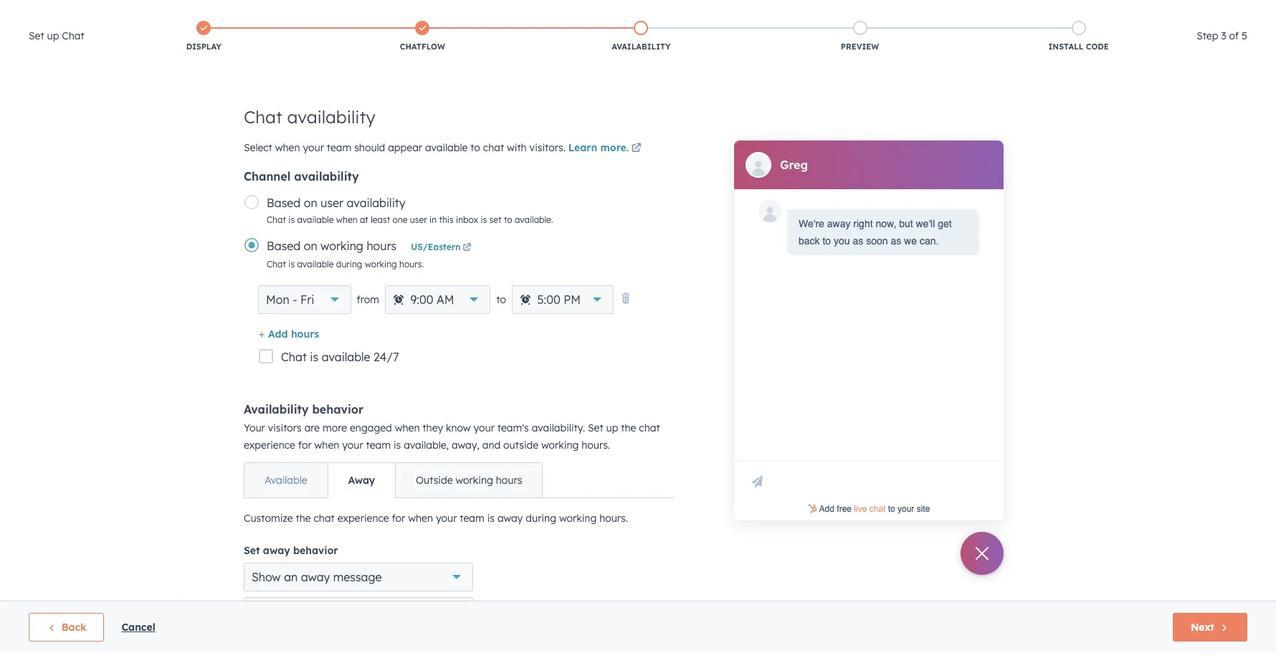 Task type: locate. For each thing, give the bounding box(es) containing it.
away inside we're away right now, but we'll get back to you as soon as we can.
[[828, 218, 851, 230]]

0 vertical spatial availability
[[287, 106, 376, 128]]

chat inside show an away message tab panel
[[314, 512, 335, 525]]

chat down channel
[[267, 215, 286, 225]]

hours down the outside
[[496, 474, 523, 487]]

0 horizontal spatial as
[[853, 235, 864, 247]]

1 horizontal spatial as
[[891, 235, 902, 247]]

for down are
[[298, 439, 312, 452]]

We're away right now, but we'll get back to you as soon as we can. text field
[[244, 598, 473, 644]]

preview
[[841, 42, 880, 52]]

code
[[1087, 42, 1110, 52]]

0 horizontal spatial during
[[336, 259, 363, 270]]

outside
[[416, 474, 453, 487]]

on for working
[[304, 239, 318, 253]]

1 vertical spatial team
[[366, 439, 391, 452]]

1 vertical spatial chat
[[639, 422, 660, 435]]

is inside show an away message tab panel
[[488, 512, 495, 525]]

preview list item
[[751, 18, 970, 55]]

is
[[289, 215, 295, 225], [481, 215, 487, 225], [289, 259, 295, 270], [310, 350, 319, 364], [394, 439, 401, 452], [488, 512, 495, 525]]

to right talk
[[475, 12, 484, 23]]

tab list
[[244, 463, 543, 499]]

2 vertical spatial availability
[[347, 196, 406, 210]]

away inside popup button
[[301, 570, 330, 585]]

outside working hours link
[[395, 463, 543, 498]]

on up chat is available during working hours.
[[304, 239, 318, 253]]

soon
[[867, 235, 889, 247]]

set inside show an away message tab panel
[[244, 545, 260, 557]]

24/7
[[374, 350, 399, 364]]

is down outside working hours
[[488, 512, 495, 525]]

team inside availability behavior your visitors are more engaged when they know your team's availability. set up the chat experience for when your team is available, away, and outside working hours.
[[366, 439, 391, 452]]

questions
[[330, 11, 375, 24]]

menu item right the code
[[1110, 36, 1138, 59]]

to right set
[[504, 215, 513, 225]]

0 vertical spatial team
[[327, 141, 352, 154]]

1 vertical spatial availability
[[244, 402, 309, 417]]

available,
[[404, 439, 449, 452]]

0 vertical spatial hours
[[367, 239, 397, 253]]

0 horizontal spatial experience
[[244, 439, 296, 452]]

on down channel availability
[[304, 196, 318, 210]]

greg robinson image
[[1196, 41, 1209, 54]]

your up the and
[[474, 422, 495, 435]]

on for user
[[304, 196, 318, 210]]

link opens in a new window image inside learn more. link
[[632, 143, 642, 154]]

cancel
[[122, 621, 155, 634]]

we're away right now, but we'll get back to you as soon as we can.
[[799, 218, 952, 247]]

your down outside
[[436, 512, 457, 525]]

hours. inside availability behavior your visitors are more engaged when they know your team's availability. set up the chat experience for when your team is available, away, and outside working hours.
[[582, 439, 611, 452]]

0 vertical spatial experience
[[244, 439, 296, 452]]

when left the they at bottom left
[[395, 422, 420, 435]]

away right an
[[301, 570, 330, 585]]

availability inside availability behavior your visitors are more engaged when they know your team's availability. set up the chat experience for when your team is available, away, and outside working hours.
[[244, 402, 309, 417]]

2 menu item from the left
[[1110, 36, 1138, 59]]

0 vertical spatial availability
[[612, 42, 671, 52]]

1 horizontal spatial team
[[366, 439, 391, 452]]

user left in at the top left
[[410, 215, 427, 225]]

availability up should
[[287, 106, 376, 128]]

0 vertical spatial chat
[[483, 141, 504, 154]]

link opens in a new window image
[[632, 141, 642, 158], [632, 143, 642, 154], [463, 244, 472, 253]]

0 vertical spatial up
[[47, 29, 59, 42]]

the
[[621, 422, 637, 435], [296, 512, 311, 525]]

team inside show an away message tab panel
[[460, 512, 485, 525]]

1 horizontal spatial chat
[[483, 141, 504, 154]]

1 based from the top
[[267, 196, 301, 210]]

3
[[1222, 29, 1227, 42]]

available link
[[245, 463, 328, 498]]

is down channel availability
[[289, 215, 295, 225]]

1 vertical spatial hours.
[[582, 439, 611, 452]]

on
[[304, 196, 318, 210], [304, 239, 318, 253]]

1 as from the left
[[853, 235, 864, 247]]

set inside the 'set up chat' heading
[[29, 29, 44, 42]]

1 vertical spatial experience
[[338, 512, 389, 525]]

hubspot image
[[26, 39, 43, 56]]

chat is available during working hours.
[[267, 259, 424, 270]]

customize
[[244, 512, 293, 525]]

0 horizontal spatial the
[[296, 512, 311, 525]]

one
[[393, 215, 408, 225]]

0 horizontal spatial for
[[298, 439, 312, 452]]

when
[[275, 141, 300, 154], [336, 215, 358, 225], [395, 422, 420, 435], [315, 439, 340, 452], [408, 512, 433, 525]]

more
[[323, 422, 347, 435]]

chat for chat is available 24/7
[[281, 350, 307, 364]]

away up show
[[263, 545, 290, 557]]

availability for channel availability
[[294, 169, 359, 184]]

1 vertical spatial behavior
[[293, 545, 338, 557]]

1 horizontal spatial for
[[392, 512, 406, 525]]

available
[[425, 141, 468, 154], [297, 215, 334, 225], [297, 259, 334, 270], [322, 350, 371, 364]]

1 vertical spatial hours
[[291, 328, 319, 341]]

0 vertical spatial on
[[304, 196, 318, 210]]

set
[[490, 215, 502, 225]]

chat inside heading
[[62, 29, 84, 42]]

your
[[303, 141, 324, 154], [474, 422, 495, 435], [342, 439, 363, 452], [436, 512, 457, 525]]

5:00
[[538, 293, 561, 307]]

hours right add
[[291, 328, 319, 341]]

availability for availability behavior your visitors are more engaged when they know your team's availability. set up the chat experience for when your team is available, away, and outside working hours.
[[244, 402, 309, 417]]

2 vertical spatial set
[[244, 545, 260, 557]]

2 horizontal spatial team
[[460, 512, 485, 525]]

get
[[938, 218, 952, 230]]

as
[[853, 235, 864, 247], [891, 235, 902, 247]]

2 on from the top
[[304, 239, 318, 253]]

and
[[483, 439, 501, 452]]

2 horizontal spatial set
[[588, 422, 604, 435]]

chat
[[62, 29, 84, 42], [244, 106, 283, 128], [267, 215, 286, 225], [267, 259, 286, 270], [281, 350, 307, 364]]

2 based from the top
[[267, 239, 301, 253]]

behavior
[[312, 402, 364, 417], [293, 545, 338, 557]]

up
[[47, 29, 59, 42], [607, 422, 619, 435]]

1 vertical spatial set
[[588, 422, 604, 435]]

1 horizontal spatial hours
[[367, 239, 397, 253]]

1 vertical spatial during
[[526, 512, 557, 525]]

engaged
[[350, 422, 392, 435]]

0 horizontal spatial set
[[29, 29, 44, 42]]

availability for availability
[[612, 42, 671, 52]]

1 horizontal spatial menu item
[[1110, 36, 1138, 59]]

1 vertical spatial up
[[607, 422, 619, 435]]

2 vertical spatial chat
[[314, 512, 335, 525]]

1 on from the top
[[304, 196, 318, 210]]

1 vertical spatial based
[[267, 239, 301, 253]]

1 horizontal spatial up
[[607, 422, 619, 435]]

availability inside "list item"
[[612, 42, 671, 52]]

when down outside
[[408, 512, 433, 525]]

availability
[[287, 106, 376, 128], [294, 169, 359, 184], [347, 196, 406, 210]]

0 vertical spatial the
[[621, 422, 637, 435]]

available left 24/7
[[322, 350, 371, 364]]

team down "engaged"
[[366, 439, 391, 452]]

1 horizontal spatial experience
[[338, 512, 389, 525]]

behavior up more
[[312, 402, 364, 417]]

in
[[430, 215, 437, 225]]

2 vertical spatial hours.
[[600, 512, 628, 525]]

right
[[854, 218, 873, 230]]

talk to sales
[[457, 12, 507, 23]]

experience down your
[[244, 439, 296, 452]]

working
[[321, 239, 364, 253], [365, 259, 397, 270], [542, 439, 579, 452], [456, 474, 493, 487], [559, 512, 597, 525]]

hours inside 'add hours' button
[[291, 328, 319, 341]]

2 vertical spatial team
[[460, 512, 485, 525]]

0 horizontal spatial hours
[[291, 328, 319, 341]]

1 horizontal spatial the
[[621, 422, 637, 435]]

back
[[799, 235, 820, 247]]

chat for chat is available during working hours.
[[267, 259, 286, 270]]

hours down least
[[367, 239, 397, 253]]

1 vertical spatial the
[[296, 512, 311, 525]]

chat up select
[[244, 106, 283, 128]]

0 vertical spatial set
[[29, 29, 44, 42]]

as left we at the top
[[891, 235, 902, 247]]

can.
[[920, 235, 939, 247]]

select when your team should appear available to chat with visitors.
[[244, 141, 566, 154]]

as right you
[[853, 235, 864, 247]]

0 horizontal spatial availability
[[244, 402, 309, 417]]

link opens in a new window image inside us/eastern "link"
[[463, 244, 472, 253]]

for down away link
[[392, 512, 406, 525]]

outside working hours
[[416, 474, 523, 487]]

away link
[[328, 463, 395, 498]]

to inside we're away right now, but we'll get back to you as soon as we can.
[[823, 235, 832, 247]]

0 horizontal spatial user
[[321, 196, 344, 210]]

0 horizontal spatial up
[[47, 29, 59, 42]]

talk to sales button
[[448, 9, 517, 27]]

more.
[[601, 141, 629, 154]]

to left with
[[471, 141, 481, 154]]

team left should
[[327, 141, 352, 154]]

based on working hours
[[267, 239, 397, 253]]

9:00
[[411, 293, 434, 307]]

1 horizontal spatial set
[[244, 545, 260, 557]]

marketplaces image
[[1087, 42, 1100, 55]]

calling icon image
[[1057, 42, 1070, 55]]

install code
[[1049, 42, 1110, 52]]

chatflow completed list item
[[313, 18, 532, 55]]

show an away message tab panel
[[244, 498, 674, 654]]

0 horizontal spatial menu item
[[1047, 36, 1050, 59]]

availability up least
[[347, 196, 406, 210]]

set up chat
[[29, 29, 84, 42]]

1 vertical spatial on
[[304, 239, 318, 253]]

chat up the 'mon'
[[267, 259, 286, 270]]

up right "hubspot" icon
[[47, 29, 59, 42]]

9:00 am button
[[385, 286, 491, 314]]

user down channel availability
[[321, 196, 344, 210]]

is left available,
[[394, 439, 401, 452]]

when left at
[[336, 215, 358, 225]]

availability
[[612, 42, 671, 52], [244, 402, 309, 417]]

set inside availability behavior your visitors are more engaged when they know your team's availability. set up the chat experience for when your team is available, away, and outside working hours.
[[588, 422, 604, 435]]

list containing display
[[94, 18, 1189, 55]]

experience down away
[[338, 512, 389, 525]]

when down more
[[315, 439, 340, 452]]

the right availability.
[[621, 422, 637, 435]]

available down based on user availability in the left of the page
[[297, 215, 334, 225]]

set
[[29, 29, 44, 42], [588, 422, 604, 435], [244, 545, 260, 557]]

the up set away behavior
[[296, 512, 311, 525]]

calling icon button
[[1052, 38, 1076, 57]]

up right availability.
[[607, 422, 619, 435]]

music menu
[[971, 36, 1260, 59]]

available down based on working hours
[[297, 259, 334, 270]]

based up the 'mon'
[[267, 239, 301, 253]]

0 horizontal spatial team
[[327, 141, 352, 154]]

0 vertical spatial for
[[298, 439, 312, 452]]

0 horizontal spatial chat
[[314, 512, 335, 525]]

1 horizontal spatial availability
[[612, 42, 671, 52]]

0 vertical spatial behavior
[[312, 402, 364, 417]]

next button
[[1174, 613, 1248, 642]]

chat down 'add hours' button
[[281, 350, 307, 364]]

hours. inside show an away message tab panel
[[600, 512, 628, 525]]

experience inside show an away message tab panel
[[338, 512, 389, 525]]

1 vertical spatial user
[[410, 215, 427, 225]]

availability up based on user availability in the left of the page
[[294, 169, 359, 184]]

customize the chat experience for when your team is away during working hours.
[[244, 512, 628, 525]]

or
[[378, 11, 388, 24]]

experience inside availability behavior your visitors are more engaged when they know your team's availability. set up the chat experience for when your team is available, away, and outside working hours.
[[244, 439, 296, 452]]

hours
[[367, 239, 397, 253], [291, 328, 319, 341], [496, 474, 523, 487]]

during inside show an away message tab panel
[[526, 512, 557, 525]]

list
[[94, 18, 1189, 55]]

to inside button
[[475, 12, 484, 23]]

1 vertical spatial availability
[[294, 169, 359, 184]]

menu item left calling icon popup button on the top
[[1047, 36, 1050, 59]]

1 vertical spatial for
[[392, 512, 406, 525]]

availability for chat availability
[[287, 106, 376, 128]]

to left you
[[823, 235, 832, 247]]

tab list containing available
[[244, 463, 543, 499]]

is inside availability behavior your visitors are more engaged when they know your team's availability. set up the chat experience for when your team is available, away, and outside working hours.
[[394, 439, 401, 452]]

learn
[[569, 141, 598, 154]]

2 horizontal spatial chat
[[639, 422, 660, 435]]

appear
[[388, 141, 423, 154]]

back button
[[29, 613, 104, 642]]

team down outside working hours
[[460, 512, 485, 525]]

behavior inside availability behavior your visitors are more engaged when they know your team's availability. set up the chat experience for when your team is available, away, and outside working hours.
[[312, 402, 364, 417]]

based down channel
[[267, 196, 301, 210]]

0 vertical spatial based
[[267, 196, 301, 210]]

0 vertical spatial user
[[321, 196, 344, 210]]

2 as from the left
[[891, 235, 902, 247]]

based
[[267, 196, 301, 210], [267, 239, 301, 253]]

2 vertical spatial hours
[[496, 474, 523, 487]]

show an away message button
[[244, 563, 473, 592]]

available for during
[[297, 259, 334, 270]]

during
[[336, 259, 363, 270], [526, 512, 557, 525]]

chat down marketing
[[62, 29, 84, 42]]

sales
[[486, 12, 507, 23]]

1 horizontal spatial during
[[526, 512, 557, 525]]

the inside availability behavior your visitors are more engaged when they know your team's availability. set up the chat experience for when your team is available, away, and outside working hours.
[[621, 422, 637, 435]]

channel availability
[[244, 169, 359, 184]]

for inside show an away message tab panel
[[392, 512, 406, 525]]

2 horizontal spatial hours
[[496, 474, 523, 487]]

away up you
[[828, 218, 851, 230]]

available
[[265, 474, 307, 487]]

menu item
[[1047, 36, 1050, 59], [1110, 36, 1138, 59]]

behavior up show an away message
[[293, 545, 338, 557]]

am
[[437, 293, 454, 307]]

agent says: we're away right now, but we'll get back to you as soon as we can. element
[[799, 215, 968, 250]]

-
[[293, 293, 297, 307]]



Task type: describe. For each thing, give the bounding box(es) containing it.
outside
[[504, 439, 539, 452]]

greg
[[781, 158, 809, 172]]

we'll
[[916, 218, 936, 230]]

from
[[357, 293, 380, 306]]

chat is available when at least one user in this inbox is set to available.
[[267, 215, 554, 225]]

add hours
[[268, 328, 319, 341]]

learn more. link
[[569, 141, 644, 158]]

display completed list item
[[94, 18, 313, 55]]

we
[[905, 235, 918, 247]]

add hours button
[[258, 326, 319, 345]]

music
[[1212, 42, 1237, 53]]

is up mon - fri
[[289, 259, 295, 270]]

availability behavior your visitors are more engaged when they know your team's availability. set up the chat experience for when your team is available, away, and outside working hours.
[[244, 402, 660, 452]]

your
[[244, 422, 265, 435]]

cancel button
[[122, 619, 155, 636]]

need
[[391, 11, 414, 24]]

has
[[235, 10, 255, 24]]

install
[[1049, 42, 1084, 52]]

availability list item
[[532, 18, 751, 55]]

us/eastern link
[[411, 242, 474, 255]]

hours inside outside working hours link
[[496, 474, 523, 487]]

mon - fri
[[266, 293, 314, 307]]

marketing
[[44, 10, 103, 24]]

your inside show an away message tab panel
[[436, 512, 457, 525]]

0 vertical spatial during
[[336, 259, 363, 270]]

marketplaces button
[[1079, 36, 1109, 59]]

mon - fri button
[[258, 286, 351, 314]]

step 3 of 5
[[1197, 29, 1248, 42]]

for inside availability behavior your visitors are more engaged when they know your team's availability. set up the chat experience for when your team is available, away, and outside working hours.
[[298, 439, 312, 452]]

available right appear
[[425, 141, 468, 154]]

9:00 am
[[411, 293, 454, 307]]

available.
[[515, 215, 554, 225]]

select
[[244, 141, 272, 154]]

talk
[[457, 12, 473, 23]]

chatflow
[[400, 42, 445, 52]]

available for when
[[297, 215, 334, 225]]

inbox
[[456, 215, 479, 225]]

working inside show an away message tab panel
[[559, 512, 597, 525]]

fri
[[301, 293, 314, 307]]

to left 5:00
[[497, 293, 506, 306]]

set for set away behavior
[[244, 545, 260, 557]]

at
[[360, 215, 369, 225]]

team's
[[498, 422, 529, 435]]

chat inside availability behavior your visitors are more engaged when they know your team's availability. set up the chat experience for when your team is available, away, and outside working hours.
[[639, 422, 660, 435]]

hub
[[107, 10, 130, 24]]

when right select
[[275, 141, 300, 154]]

chat for chat is available when at least one user in this inbox is set to available.
[[267, 215, 286, 225]]

an
[[284, 570, 298, 585]]

link opens in a new window image for select when your team should appear available to chat with visitors.
[[632, 143, 642, 154]]

up inside the 'set up chat' heading
[[47, 29, 59, 42]]

chat availability
[[244, 106, 376, 128]]

your down chat availability
[[303, 141, 324, 154]]

this
[[439, 215, 454, 225]]

install code list item
[[970, 18, 1189, 55]]

0 vertical spatial hours.
[[400, 259, 424, 270]]

working inside availability behavior your visitors are more engaged when they know your team's availability. set up the chat experience for when your team is available, away, and outside working hours.
[[542, 439, 579, 452]]

link opens in a new window image
[[463, 242, 472, 255]]

learn more.
[[569, 141, 629, 154]]

the inside show an away message tab panel
[[296, 512, 311, 525]]

up inside availability behavior your visitors are more engaged when they know your team's availability. set up the chat experience for when your team is available, away, and outside working hours.
[[607, 422, 619, 435]]

based for based on working hours
[[267, 239, 301, 253]]

based for based on user availability
[[267, 196, 301, 210]]

1 menu item from the left
[[1047, 36, 1050, 59]]

next
[[1192, 621, 1215, 634]]

help?
[[417, 11, 442, 24]]

least
[[371, 215, 390, 225]]

music button
[[1187, 36, 1258, 59]]

display
[[186, 42, 222, 52]]

have
[[303, 11, 327, 24]]

away down outside working hours
[[498, 512, 523, 525]]

available for 24/7
[[322, 350, 371, 364]]

when inside show an away message tab panel
[[408, 512, 433, 525]]

your down more
[[342, 439, 363, 452]]

link opens in a new window image for based on working hours
[[463, 244, 472, 253]]

pm
[[564, 293, 581, 307]]

they
[[423, 422, 443, 435]]

of
[[1230, 29, 1240, 42]]

hubspot-live-chat-viral-iframe element
[[737, 503, 1001, 517]]

away
[[348, 474, 375, 487]]

show an away message
[[252, 570, 382, 585]]

trial
[[207, 10, 231, 24]]

is left set
[[481, 215, 487, 225]]

we're
[[799, 218, 825, 230]]

hubspot link
[[17, 39, 54, 56]]

chat for chat availability
[[244, 106, 283, 128]]

availability.
[[532, 422, 585, 435]]

know
[[446, 422, 471, 435]]

but
[[900, 218, 914, 230]]

with
[[507, 141, 527, 154]]

show
[[252, 570, 281, 585]]

professional
[[134, 10, 204, 24]]

is down add hours
[[310, 350, 319, 364]]

are
[[305, 422, 320, 435]]

marketing hub professional trial has ended. have questions or need help?
[[44, 10, 442, 24]]

channel
[[244, 169, 291, 184]]

1 horizontal spatial user
[[410, 215, 427, 225]]

ended.
[[259, 10, 297, 24]]

should
[[354, 141, 385, 154]]

visitors.
[[530, 141, 566, 154]]

add
[[268, 328, 288, 341]]

set up chat heading
[[29, 27, 84, 44]]

5
[[1243, 29, 1248, 42]]

message
[[333, 570, 382, 585]]

step
[[1197, 29, 1219, 42]]

behavior inside show an away message tab panel
[[293, 545, 338, 557]]

set for set up chat
[[29, 29, 44, 42]]

based on user availability
[[267, 196, 406, 210]]

chat is available 24/7
[[281, 350, 399, 364]]



Task type: vqa. For each thing, say whether or not it's contained in the screenshot.
team
yes



